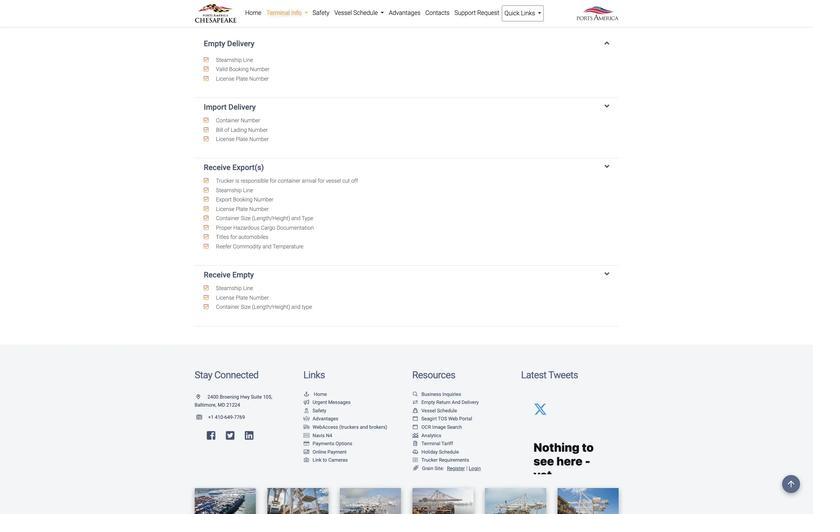 Task type: locate. For each thing, give the bounding box(es) containing it.
for right arrival
[[318, 178, 325, 184]]

(length/height) left type
[[252, 304, 290, 310]]

delivery up valid booking number
[[227, 39, 255, 48]]

0 vertical spatial vessel schedule
[[335, 9, 380, 16]]

2 angle down image from the top
[[605, 102, 610, 110]]

7769
[[234, 414, 245, 420]]

steamship line down is
[[215, 187, 253, 194]]

2 vertical spatial empty
[[422, 399, 435, 405]]

trucker down the holiday
[[422, 457, 438, 463]]

booking
[[229, 66, 249, 73], [233, 197, 253, 203]]

0 horizontal spatial vessel schedule link
[[332, 5, 387, 21]]

container
[[216, 117, 240, 124], [216, 215, 240, 222], [216, 304, 240, 310]]

info
[[291, 9, 302, 16]]

request
[[478, 9, 500, 16]]

booking for export
[[233, 197, 253, 203]]

delivery
[[227, 39, 255, 48], [229, 102, 256, 112], [462, 399, 479, 405]]

terminal for terminal info
[[267, 9, 290, 16]]

0 vertical spatial steamship
[[216, 57, 242, 63]]

messages
[[328, 399, 351, 405]]

1 vertical spatial delivery
[[229, 102, 256, 112]]

type
[[302, 304, 312, 310]]

1 horizontal spatial vessel schedule
[[422, 408, 457, 413]]

delivery for import delivery
[[229, 102, 256, 112]]

hwy
[[240, 394, 250, 400]]

angle down image
[[605, 39, 610, 46], [605, 102, 610, 110], [605, 163, 610, 171], [605, 270, 610, 278]]

home link for terminal info link at the left top
[[243, 5, 264, 21]]

booking right "export"
[[233, 197, 253, 203]]

0 vertical spatial vessel schedule link
[[332, 5, 387, 21]]

1 vertical spatial safety link
[[304, 408, 327, 413]]

safety
[[313, 9, 330, 16], [313, 408, 327, 413]]

license down valid
[[216, 75, 235, 82]]

terminal left info
[[267, 9, 290, 16]]

1 horizontal spatial advantages link
[[387, 5, 423, 21]]

home inside home "link"
[[245, 9, 262, 16]]

license down "export"
[[216, 206, 235, 212]]

1 vertical spatial trucker
[[422, 457, 438, 463]]

0 horizontal spatial terminal
[[267, 9, 290, 16]]

2 size from the top
[[241, 304, 251, 310]]

license down receive empty at left bottom
[[216, 295, 235, 301]]

1 vertical spatial (length/height)
[[252, 304, 290, 310]]

1 vertical spatial home link
[[304, 391, 327, 397]]

license plate number
[[215, 75, 269, 82], [215, 136, 269, 143], [215, 206, 269, 212], [215, 295, 269, 301]]

links right quick
[[521, 10, 535, 17]]

proper
[[216, 225, 232, 231]]

container for container size (length/height) and type
[[216, 304, 240, 310]]

contacts
[[426, 9, 450, 16]]

container up proper
[[216, 215, 240, 222]]

go to top image
[[783, 475, 801, 493]]

1 vertical spatial links
[[304, 369, 325, 381]]

steamship up valid
[[216, 57, 242, 63]]

return
[[437, 399, 451, 405]]

safety down urgent
[[313, 408, 327, 413]]

1 vertical spatial vessel schedule link
[[413, 408, 457, 413]]

1 vertical spatial steamship line
[[215, 187, 253, 194]]

0 vertical spatial advantages
[[389, 9, 421, 16]]

support request link
[[452, 5, 502, 21]]

steamship up "export"
[[216, 187, 242, 194]]

container up "of"
[[216, 117, 240, 124]]

advantages link
[[387, 5, 423, 21], [304, 416, 339, 422]]

21224
[[227, 402, 240, 408]]

empty for empty return and delivery
[[422, 399, 435, 405]]

0 vertical spatial terminal
[[267, 9, 290, 16]]

angle down image inside receive empty link
[[605, 270, 610, 278]]

0 horizontal spatial links
[[304, 369, 325, 381]]

and left 'brokers)'
[[360, 424, 368, 430]]

urgent messages link
[[304, 399, 351, 405]]

cameras
[[329, 457, 348, 463]]

0 vertical spatial home
[[245, 9, 262, 16]]

empty delivery
[[204, 39, 255, 48]]

booking for valid
[[229, 66, 249, 73]]

0 vertical spatial vessel
[[335, 9, 352, 16]]

receive
[[204, 163, 231, 172], [204, 270, 231, 280]]

safety right info
[[313, 9, 330, 16]]

home link left terminal info
[[243, 5, 264, 21]]

terminal down analytics
[[422, 441, 441, 446]]

support request
[[455, 9, 500, 16]]

1 vertical spatial receive
[[204, 270, 231, 280]]

facebook square image
[[207, 431, 216, 441]]

0 horizontal spatial home
[[245, 9, 262, 16]]

0 vertical spatial size
[[241, 215, 251, 222]]

safety link right info
[[310, 5, 332, 21]]

0 vertical spatial trucker
[[216, 178, 234, 184]]

license down "of"
[[216, 136, 235, 143]]

2 horizontal spatial empty
[[422, 399, 435, 405]]

terminal tariff link
[[413, 441, 453, 446]]

1 steamship line from the top
[[215, 57, 253, 63]]

0 horizontal spatial for
[[231, 234, 237, 241]]

0 vertical spatial booking
[[229, 66, 249, 73]]

2 license plate number from the top
[[215, 136, 269, 143]]

angle down image for receive export(s)
[[605, 163, 610, 171]]

map marker alt image
[[197, 395, 206, 400]]

steamship down receive empty at left bottom
[[216, 285, 242, 292]]

analytics
[[422, 432, 442, 438]]

credit card image
[[304, 442, 310, 446]]

size down receive empty at left bottom
[[241, 304, 251, 310]]

bells image
[[413, 450, 419, 455]]

0 vertical spatial container
[[216, 117, 240, 124]]

0 vertical spatial (length/height)
[[252, 215, 290, 222]]

0 vertical spatial links
[[521, 10, 535, 17]]

1 vertical spatial advantages
[[313, 416, 339, 422]]

plate up container size (length/height) and type
[[236, 295, 248, 301]]

1 line from the top
[[243, 57, 253, 63]]

delivery for empty delivery
[[227, 39, 255, 48]]

line
[[243, 57, 253, 63], [243, 187, 253, 194], [243, 285, 253, 292]]

container down receive empty at left bottom
[[216, 304, 240, 310]]

0 horizontal spatial advantages
[[313, 416, 339, 422]]

empty down "commodity"
[[233, 270, 254, 280]]

analytics image
[[413, 433, 419, 438]]

2 vertical spatial steamship
[[216, 285, 242, 292]]

advantages up webaccess
[[313, 416, 339, 422]]

2 safety from the top
[[313, 408, 327, 413]]

links
[[521, 10, 535, 17], [304, 369, 325, 381]]

0 vertical spatial line
[[243, 57, 253, 63]]

advantages link up webaccess
[[304, 416, 339, 422]]

1 license from the top
[[216, 75, 235, 82]]

3 angle down image from the top
[[605, 163, 610, 171]]

resources
[[413, 369, 456, 381]]

1 vertical spatial size
[[241, 304, 251, 310]]

to
[[323, 457, 327, 463]]

2 vertical spatial steamship line
[[215, 285, 253, 292]]

steamship line up valid booking number
[[215, 57, 253, 63]]

size
[[241, 215, 251, 222], [241, 304, 251, 310]]

2 vertical spatial delivery
[[462, 399, 479, 405]]

0 vertical spatial home link
[[243, 5, 264, 21]]

1 horizontal spatial empty
[[233, 270, 254, 280]]

online payment
[[313, 449, 347, 455]]

reefer commodity and temperature
[[215, 243, 304, 250]]

empty return and delivery link
[[413, 399, 479, 405]]

quick
[[505, 10, 520, 17]]

n4
[[326, 432, 332, 438]]

line up export booking number
[[243, 187, 253, 194]]

(length/height)
[[252, 215, 290, 222], [252, 304, 290, 310]]

online
[[313, 449, 327, 455]]

type
[[302, 215, 314, 222]]

grain site: register | login
[[422, 465, 481, 472]]

delivery up container number
[[229, 102, 256, 112]]

license plate number up container size (length/height) and type
[[215, 295, 269, 301]]

container storage image
[[304, 433, 310, 438]]

angle down image inside receive export(s) link
[[605, 163, 610, 171]]

2 receive from the top
[[204, 270, 231, 280]]

1 steamship from the top
[[216, 57, 242, 63]]

2 vertical spatial container
[[216, 304, 240, 310]]

empty for empty delivery
[[204, 39, 225, 48]]

empty down "business" on the bottom right of the page
[[422, 399, 435, 405]]

2 vertical spatial line
[[243, 285, 253, 292]]

1 container from the top
[[216, 117, 240, 124]]

0 vertical spatial steamship line
[[215, 57, 253, 63]]

1 license plate number from the top
[[215, 75, 269, 82]]

1 horizontal spatial for
[[270, 178, 277, 184]]

1 vertical spatial steamship
[[216, 187, 242, 194]]

broening
[[220, 394, 239, 400]]

(length/height) for type
[[252, 304, 290, 310]]

0 vertical spatial safety
[[313, 9, 330, 16]]

(length/height) up 'cargo'
[[252, 215, 290, 222]]

0 horizontal spatial home link
[[243, 5, 264, 21]]

steamship line down receive empty at left bottom
[[215, 285, 253, 292]]

plate down export booking number
[[236, 206, 248, 212]]

baltimore,
[[195, 402, 217, 408]]

trucker left is
[[216, 178, 234, 184]]

links inside quick links link
[[521, 10, 535, 17]]

empty delivery link
[[204, 39, 610, 48]]

for
[[270, 178, 277, 184], [318, 178, 325, 184], [231, 234, 237, 241]]

0 horizontal spatial empty
[[204, 39, 225, 48]]

tab list containing empty delivery
[[195, 31, 619, 326]]

4 license plate number from the top
[[215, 295, 269, 301]]

advantages up empty delivery link
[[389, 9, 421, 16]]

3 line from the top
[[243, 285, 253, 292]]

register link
[[446, 466, 465, 471]]

list alt image
[[413, 458, 419, 463]]

tab list
[[195, 31, 619, 326]]

links up "anchor" icon in the bottom left of the page
[[304, 369, 325, 381]]

1 vertical spatial empty
[[233, 270, 254, 280]]

license plate number down bill of lading number
[[215, 136, 269, 143]]

receive left export(s)
[[204, 163, 231, 172]]

brokers)
[[370, 424, 388, 430]]

0 vertical spatial safety link
[[310, 5, 332, 21]]

size up hazardous
[[241, 215, 251, 222]]

line down receive empty at left bottom
[[243, 285, 253, 292]]

phone office image
[[197, 415, 208, 420]]

webaccess (truckers and brokers)
[[313, 424, 388, 430]]

0 vertical spatial receive
[[204, 163, 231, 172]]

1 horizontal spatial vessel
[[422, 408, 436, 413]]

0 vertical spatial empty
[[204, 39, 225, 48]]

receive down the reefer
[[204, 270, 231, 280]]

1 horizontal spatial advantages
[[389, 9, 421, 16]]

twitter square image
[[226, 431, 235, 441]]

0 horizontal spatial advantages link
[[304, 416, 339, 422]]

web
[[449, 416, 458, 422]]

1 vertical spatial terminal
[[422, 441, 441, 446]]

inquiries
[[443, 391, 461, 397]]

home left terminal info
[[245, 9, 262, 16]]

1 plate from the top
[[236, 75, 248, 82]]

3 container from the top
[[216, 304, 240, 310]]

home link up urgent
[[304, 391, 327, 397]]

license
[[216, 75, 235, 82], [216, 136, 235, 143], [216, 206, 235, 212], [216, 295, 235, 301]]

steamship for empty
[[216, 285, 242, 292]]

1 vertical spatial container
[[216, 215, 240, 222]]

vessel schedule link
[[332, 5, 387, 21], [413, 408, 457, 413]]

2 vertical spatial schedule
[[439, 449, 459, 455]]

1 vertical spatial booking
[[233, 197, 253, 203]]

1 horizontal spatial home link
[[304, 391, 327, 397]]

booking right valid
[[229, 66, 249, 73]]

steamship line
[[215, 57, 253, 63], [215, 187, 253, 194], [215, 285, 253, 292]]

delivery right and
[[462, 399, 479, 405]]

container for container size (length/height) and type
[[216, 215, 240, 222]]

line up valid booking number
[[243, 57, 253, 63]]

1 (length/height) from the top
[[252, 215, 290, 222]]

1 horizontal spatial home
[[314, 391, 327, 397]]

1 angle down image from the top
[[605, 39, 610, 46]]

3 steamship from the top
[[216, 285, 242, 292]]

and
[[452, 399, 461, 405]]

1 horizontal spatial trucker
[[422, 457, 438, 463]]

plate down bill of lading number
[[236, 136, 248, 143]]

empty up valid
[[204, 39, 225, 48]]

1 vertical spatial safety
[[313, 408, 327, 413]]

wheat image
[[413, 466, 419, 471]]

0 horizontal spatial trucker
[[216, 178, 234, 184]]

angle down image inside empty delivery link
[[605, 39, 610, 46]]

1 size from the top
[[241, 215, 251, 222]]

truck container image
[[304, 425, 310, 430]]

browser image
[[413, 425, 419, 430]]

advantages link up empty delivery link
[[387, 5, 423, 21]]

+1
[[208, 414, 214, 420]]

(length/height) for type
[[252, 215, 290, 222]]

login link
[[469, 466, 481, 471]]

size for container size (length/height) and type
[[241, 304, 251, 310]]

3 license plate number from the top
[[215, 206, 269, 212]]

+1 410-649-7769
[[208, 414, 245, 420]]

1 receive from the top
[[204, 163, 231, 172]]

vessel
[[326, 178, 341, 184]]

2 container from the top
[[216, 215, 240, 222]]

license plate number down valid booking number
[[215, 75, 269, 82]]

2 (length/height) from the top
[[252, 304, 290, 310]]

bill
[[216, 127, 223, 133]]

3 steamship line from the top
[[215, 285, 253, 292]]

safety link down urgent
[[304, 408, 327, 413]]

2 steamship from the top
[[216, 187, 242, 194]]

(truckers
[[340, 424, 359, 430]]

for left container
[[270, 178, 277, 184]]

angle down image inside import delivery link
[[605, 102, 610, 110]]

plate down valid booking number
[[236, 75, 248, 82]]

export booking number
[[215, 197, 274, 203]]

4 license from the top
[[216, 295, 235, 301]]

for right titles
[[231, 234, 237, 241]]

advantages
[[389, 9, 421, 16], [313, 416, 339, 422]]

navis n4
[[313, 432, 332, 438]]

number
[[250, 66, 270, 73], [250, 75, 269, 82], [241, 117, 260, 124], [248, 127, 268, 133], [250, 136, 269, 143], [254, 197, 274, 203], [250, 206, 269, 212], [250, 295, 269, 301]]

register
[[447, 466, 465, 471]]

home up urgent
[[314, 391, 327, 397]]

latest tweets
[[522, 369, 579, 381]]

license plate number down export booking number
[[215, 206, 269, 212]]

1 horizontal spatial links
[[521, 10, 535, 17]]

1 horizontal spatial terminal
[[422, 441, 441, 446]]

container for container number
[[216, 117, 240, 124]]

1 vertical spatial line
[[243, 187, 253, 194]]

automobiles
[[239, 234, 269, 241]]

0 vertical spatial delivery
[[227, 39, 255, 48]]

1 vertical spatial schedule
[[437, 408, 457, 413]]

camera image
[[304, 458, 310, 463]]

payments
[[313, 441, 335, 446]]

analytics link
[[413, 432, 442, 438]]

1 vertical spatial advantages link
[[304, 416, 339, 422]]

4 angle down image from the top
[[605, 270, 610, 278]]



Task type: describe. For each thing, give the bounding box(es) containing it.
of
[[225, 127, 229, 133]]

0 horizontal spatial vessel
[[335, 9, 352, 16]]

1 horizontal spatial vessel schedule link
[[413, 408, 457, 413]]

tariff
[[442, 441, 453, 446]]

options
[[336, 441, 353, 446]]

schedule for vessel schedule link to the right
[[437, 408, 457, 413]]

0 vertical spatial advantages link
[[387, 5, 423, 21]]

2 license from the top
[[216, 136, 235, 143]]

portal
[[459, 416, 473, 422]]

1 vertical spatial vessel schedule
[[422, 408, 457, 413]]

container size (length/height) and type
[[215, 215, 314, 222]]

quick links link
[[502, 5, 544, 21]]

410-
[[215, 414, 225, 420]]

export(s)
[[233, 163, 264, 172]]

terminal for terminal tariff
[[422, 441, 441, 446]]

trucker requirements
[[422, 457, 469, 463]]

payments options link
[[304, 441, 353, 446]]

terminal info link
[[264, 5, 310, 21]]

image
[[433, 424, 446, 430]]

2 steamship line from the top
[[215, 187, 253, 194]]

link to cameras
[[313, 457, 348, 463]]

steamship line for delivery
[[215, 57, 253, 63]]

titles for automobiles
[[215, 234, 269, 241]]

credit card front image
[[304, 450, 310, 455]]

lading
[[231, 127, 247, 133]]

trucker for trucker is responsible for container arrival for vessel cut off
[[216, 178, 234, 184]]

import delivery link
[[204, 102, 610, 112]]

cargo
[[261, 225, 276, 231]]

business
[[422, 391, 442, 397]]

1 vertical spatial vessel
[[422, 408, 436, 413]]

is
[[236, 178, 240, 184]]

export
[[216, 197, 232, 203]]

receive empty link
[[204, 270, 610, 280]]

2400
[[208, 394, 219, 400]]

receive export(s) link
[[204, 163, 610, 172]]

latest
[[522, 369, 547, 381]]

holiday schedule link
[[413, 449, 459, 455]]

schedule for holiday schedule link
[[439, 449, 459, 455]]

login
[[469, 466, 481, 471]]

hazardous
[[234, 225, 260, 231]]

trucker for trucker requirements
[[422, 457, 438, 463]]

search image
[[413, 392, 419, 397]]

angle down image for import delivery
[[605, 102, 610, 110]]

anchor image
[[304, 392, 310, 397]]

receive export(s)
[[204, 163, 264, 172]]

temperature
[[273, 243, 304, 250]]

site:
[[435, 466, 444, 471]]

link
[[313, 457, 322, 463]]

browser image
[[413, 417, 419, 422]]

terminal tariff
[[422, 441, 453, 446]]

steamship line for empty
[[215, 285, 253, 292]]

home link for urgent messages link
[[304, 391, 327, 397]]

and down automobiles
[[263, 243, 272, 250]]

receive for receive export(s)
[[204, 163, 231, 172]]

empty return and delivery
[[422, 399, 479, 405]]

titles
[[216, 234, 229, 241]]

business inquiries
[[422, 391, 461, 397]]

payments options
[[313, 441, 353, 446]]

cut
[[343, 178, 350, 184]]

receive empty
[[204, 270, 254, 280]]

1 safety from the top
[[313, 9, 330, 16]]

online payment link
[[304, 449, 347, 455]]

urgent messages
[[313, 399, 351, 405]]

4 plate from the top
[[236, 295, 248, 301]]

tweets
[[549, 369, 579, 381]]

hand receiving image
[[304, 417, 310, 422]]

import delivery
[[204, 102, 256, 112]]

2 plate from the top
[[236, 136, 248, 143]]

quick links
[[505, 10, 537, 17]]

tos
[[438, 416, 447, 422]]

webaccess (truckers and brokers) link
[[304, 424, 388, 430]]

navis n4 link
[[304, 432, 332, 438]]

and left type
[[292, 304, 301, 310]]

safety link for bottom advantages link
[[304, 408, 327, 413]]

safety link for the leftmost vessel schedule link
[[310, 5, 332, 21]]

angle down image for empty delivery
[[605, 39, 610, 46]]

steamship for delivery
[[216, 57, 242, 63]]

line for empty
[[243, 285, 253, 292]]

holiday schedule
[[422, 449, 459, 455]]

bullhorn image
[[304, 400, 310, 405]]

commodity
[[233, 243, 261, 250]]

2400 broening hwy suite 105, baltimore, md 21224
[[195, 394, 273, 408]]

649-
[[225, 414, 234, 420]]

exchange image
[[413, 400, 419, 405]]

arrival
[[302, 178, 317, 184]]

documentation
[[277, 225, 314, 231]]

ocr image search link
[[413, 424, 462, 430]]

seagirt
[[422, 416, 437, 422]]

0 horizontal spatial vessel schedule
[[335, 9, 380, 16]]

proper hazardous cargo documentation
[[215, 225, 314, 231]]

valid booking number
[[215, 66, 270, 73]]

2 line from the top
[[243, 187, 253, 194]]

stay connected
[[195, 369, 259, 381]]

container number
[[215, 117, 260, 124]]

container size (length/height) and type
[[215, 304, 312, 310]]

connected
[[215, 369, 259, 381]]

3 license from the top
[[216, 206, 235, 212]]

angle down image for receive empty
[[605, 270, 610, 278]]

trucker is responsible for container arrival for vessel cut off
[[215, 178, 358, 184]]

file invoice image
[[413, 442, 419, 446]]

trucker requirements link
[[413, 457, 469, 463]]

requirements
[[439, 457, 469, 463]]

2 horizontal spatial for
[[318, 178, 325, 184]]

user hard hat image
[[304, 408, 310, 413]]

size for container size (length/height) and type
[[241, 215, 251, 222]]

link to cameras link
[[304, 457, 348, 463]]

3 plate from the top
[[236, 206, 248, 212]]

webaccess
[[313, 424, 338, 430]]

linkedin image
[[245, 431, 254, 441]]

grain
[[422, 466, 434, 471]]

holiday
[[422, 449, 438, 455]]

suite
[[251, 394, 262, 400]]

ship image
[[413, 408, 419, 413]]

and up documentation
[[292, 215, 301, 222]]

1 vertical spatial home
[[314, 391, 327, 397]]

bill of lading number
[[215, 127, 268, 133]]

+1 410-649-7769 link
[[195, 414, 245, 420]]

urgent
[[313, 399, 327, 405]]

receive for receive empty
[[204, 270, 231, 280]]

valid
[[216, 66, 228, 73]]

responsible
[[241, 178, 269, 184]]

contacts link
[[423, 5, 452, 21]]

line for delivery
[[243, 57, 253, 63]]

0 vertical spatial schedule
[[354, 9, 378, 16]]



Task type: vqa. For each thing, say whether or not it's contained in the screenshot.
invalid,
no



